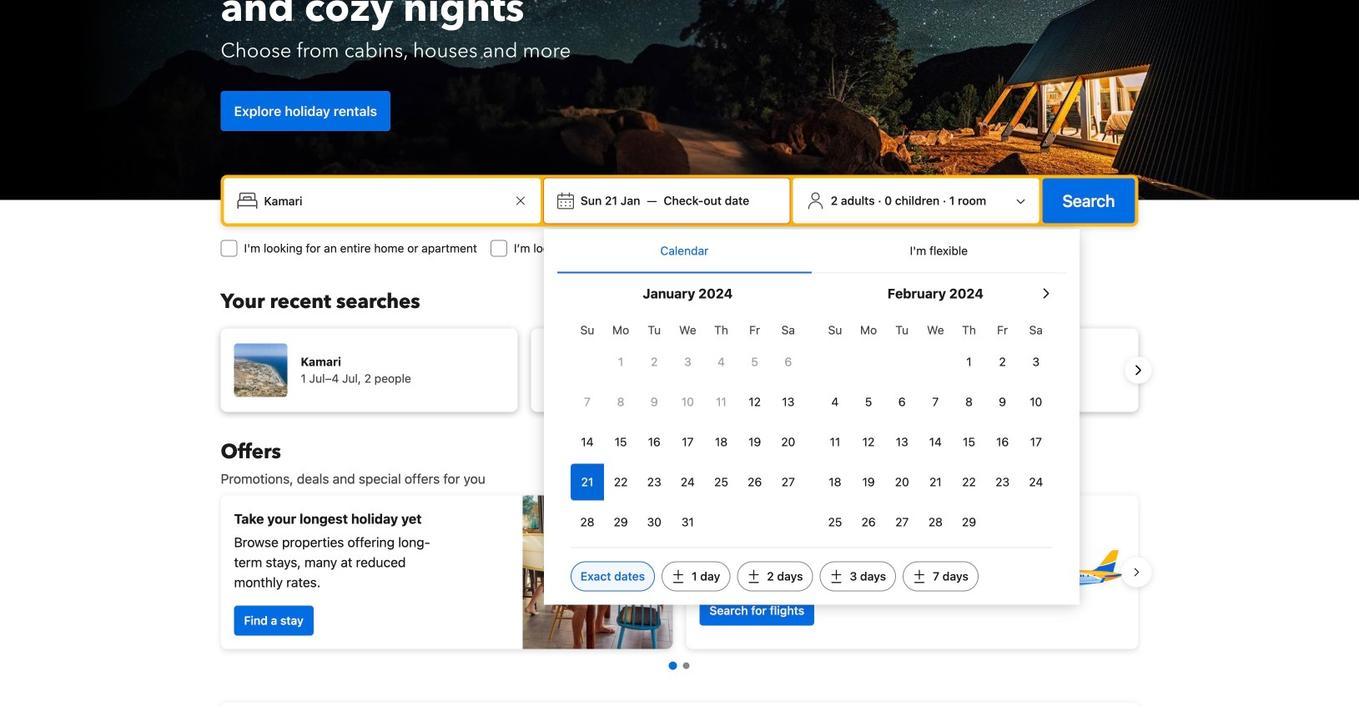 Task type: locate. For each thing, give the bounding box(es) containing it.
4 January 2024 checkbox
[[705, 344, 738, 380]]

fly away to your dream holiday image
[[1009, 514, 1126, 631]]

10 January 2024 checkbox
[[671, 384, 705, 420]]

17 January 2024 checkbox
[[671, 424, 705, 460]]

30 January 2024 checkbox
[[638, 504, 671, 541]]

10 February 2024 checkbox
[[1020, 384, 1053, 420]]

grid
[[571, 313, 805, 541], [819, 313, 1053, 541]]

22 January 2024 checkbox
[[604, 464, 638, 500]]

2 grid from the left
[[819, 313, 1053, 541]]

21 February 2024 checkbox
[[919, 464, 953, 500]]

16 January 2024 checkbox
[[638, 424, 671, 460]]

cell
[[571, 460, 604, 500]]

13 January 2024 checkbox
[[772, 384, 805, 420]]

20 February 2024 checkbox
[[886, 464, 919, 500]]

19 February 2024 checkbox
[[852, 464, 886, 500]]

progress bar
[[669, 662, 690, 670]]

9 February 2024 checkbox
[[986, 384, 1020, 420]]

0 vertical spatial region
[[207, 322, 1152, 419]]

24 February 2024 checkbox
[[1020, 464, 1053, 500]]

2 February 2024 checkbox
[[986, 344, 1020, 380]]

main content
[[207, 439, 1152, 707]]

1 January 2024 checkbox
[[604, 344, 638, 380]]

1 vertical spatial region
[[207, 489, 1152, 656]]

12 February 2024 checkbox
[[852, 424, 886, 460]]

tab list
[[558, 229, 1067, 274]]

next image
[[1129, 360, 1149, 380]]

11 January 2024 checkbox
[[705, 384, 738, 420]]

19 January 2024 checkbox
[[738, 424, 772, 460]]

1 February 2024 checkbox
[[953, 344, 986, 380]]

28 January 2024 checkbox
[[571, 504, 604, 541]]

15 January 2024 checkbox
[[604, 424, 638, 460]]

17 February 2024 checkbox
[[1020, 424, 1053, 460]]

3 February 2024 checkbox
[[1020, 344, 1053, 380]]

region
[[207, 322, 1152, 419], [207, 489, 1152, 656]]

14 January 2024 checkbox
[[571, 424, 604, 460]]

1 horizontal spatial grid
[[819, 313, 1053, 541]]

8 February 2024 checkbox
[[953, 384, 986, 420]]

0 horizontal spatial grid
[[571, 313, 805, 541]]

Where are you going? field
[[258, 186, 511, 216]]

21 January 2024 checkbox
[[571, 464, 604, 500]]

1 region from the top
[[207, 322, 1152, 419]]

18 February 2024 checkbox
[[819, 464, 852, 500]]

6 January 2024 checkbox
[[772, 344, 805, 380]]



Task type: describe. For each thing, give the bounding box(es) containing it.
2 region from the top
[[207, 489, 1152, 656]]

11 February 2024 checkbox
[[819, 424, 852, 460]]

25 January 2024 checkbox
[[705, 464, 738, 500]]

7 February 2024 checkbox
[[919, 384, 953, 420]]

28 February 2024 checkbox
[[919, 504, 953, 541]]

16 February 2024 checkbox
[[986, 424, 1020, 460]]

12 January 2024 checkbox
[[738, 384, 772, 420]]

5 January 2024 checkbox
[[738, 344, 772, 380]]

27 February 2024 checkbox
[[886, 504, 919, 541]]

1 grid from the left
[[571, 313, 805, 541]]

23 February 2024 checkbox
[[986, 464, 1020, 500]]

29 February 2024 checkbox
[[953, 504, 986, 541]]

31 January 2024 checkbox
[[671, 504, 705, 541]]

24 January 2024 checkbox
[[671, 464, 705, 500]]

23 January 2024 checkbox
[[638, 464, 671, 500]]

26 February 2024 checkbox
[[852, 504, 886, 541]]

8 January 2024 checkbox
[[604, 384, 638, 420]]

27 January 2024 checkbox
[[772, 464, 805, 500]]

18 January 2024 checkbox
[[705, 424, 738, 460]]

15 February 2024 checkbox
[[953, 424, 986, 460]]

14 February 2024 checkbox
[[919, 424, 953, 460]]

6 February 2024 checkbox
[[886, 384, 919, 420]]

29 January 2024 checkbox
[[604, 504, 638, 541]]

4 February 2024 checkbox
[[819, 384, 852, 420]]

22 February 2024 checkbox
[[953, 464, 986, 500]]

20 January 2024 checkbox
[[772, 424, 805, 460]]

25 February 2024 checkbox
[[819, 504, 852, 541]]

5 February 2024 checkbox
[[852, 384, 886, 420]]

26 January 2024 checkbox
[[738, 464, 772, 500]]

2 January 2024 checkbox
[[638, 344, 671, 380]]

9 January 2024 checkbox
[[638, 384, 671, 420]]

3 January 2024 checkbox
[[671, 344, 705, 380]]

13 February 2024 checkbox
[[886, 424, 919, 460]]

7 January 2024 checkbox
[[571, 384, 604, 420]]

take your longest holiday yet image
[[523, 495, 673, 649]]



Task type: vqa. For each thing, say whether or not it's contained in the screenshot.
the left grid
yes



